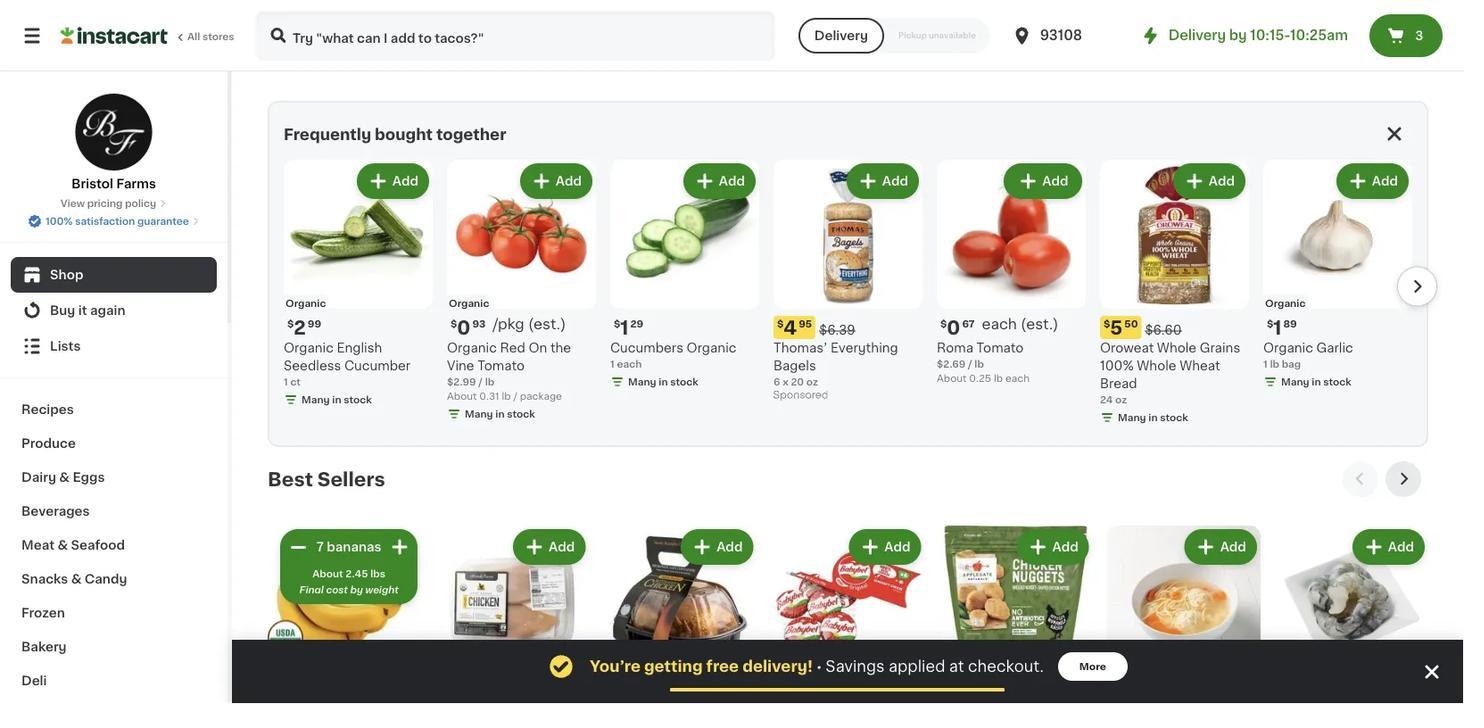 Task type: vqa. For each thing, say whether or not it's contained in the screenshot.
recipe
no



Task type: describe. For each thing, give the bounding box(es) containing it.
beverages link
[[11, 494, 217, 528]]

67
[[962, 319, 975, 329]]

3 button
[[1370, 14, 1443, 57]]

sponsored badge image for product group containing 4
[[774, 391, 828, 401]]

0 for /pkg
[[457, 319, 471, 337]]

oroweat
[[1100, 342, 1154, 355]]

section containing 2
[[259, 101, 1437, 447]]

about inside organic red on the vine tomato $2.99 / lb about 0.31 lb / package
[[447, 392, 477, 402]]

eggs
[[73, 471, 105, 484]]

deli
[[21, 675, 47, 687]]

dairy
[[21, 471, 56, 484]]

pricing
[[87, 199, 123, 208]]

lb inside organic garlic 1 lb bag
[[1270, 360, 1280, 369]]

bananas
[[327, 541, 382, 554]]

organic inside organic garlic 1 lb bag
[[1263, 342, 1313, 355]]

29
[[630, 319, 644, 329]]

/ up 0.31
[[479, 377, 483, 387]]

lists
[[50, 340, 81, 352]]

package
[[1275, 13, 1329, 26]]

$ 0 93
[[451, 319, 486, 337]]

$0.99
[[268, 13, 297, 22]]

policy
[[125, 199, 156, 208]]

it
[[78, 304, 87, 317]]

oz inside organic blueberries package 6 oz container
[[1284, 30, 1296, 40]]

organic up 93
[[449, 299, 489, 309]]

vine
[[447, 360, 474, 373]]

(est.) inside $0.35 each (estimated) element
[[352, 688, 390, 702]]

1 container
[[939, 13, 994, 22]]

$2.69
[[937, 360, 966, 369]]

frozen
[[21, 607, 65, 619]]

/ inside "roma tomato $2.69 / lb about 0.25 lb each"
[[968, 360, 972, 369]]

more button
[[1058, 652, 1128, 681]]

dairy & eggs
[[21, 471, 105, 484]]

$ inside "$ 0 93"
[[451, 319, 457, 329]]

1 each
[[436, 13, 467, 22]]

item badge image
[[268, 621, 303, 656]]

$ inside the $ 1 29
[[614, 319, 620, 329]]

tomato inside organic red on the vine tomato $2.99 / lb about 0.31 lb / package
[[478, 360, 525, 373]]

delivery for delivery by 10:15-10:25am
[[1169, 29, 1226, 42]]

bag inside fresh premium organic cranberries 8 oz bag
[[794, 30, 814, 40]]

all stores link
[[61, 11, 236, 61]]

snacks
[[21, 573, 68, 585]]

$ 1 29
[[614, 319, 644, 337]]

bread
[[1100, 378, 1137, 390]]

delivery!
[[743, 659, 813, 674]]

$ 5 50
[[1104, 319, 1138, 337]]

24
[[1100, 395, 1113, 405]]

(est.) inside $0.67 each (estimated) element
[[1021, 317, 1059, 331]]

product group containing 2
[[284, 160, 433, 411]]

roma tomato $2.69 / lb about 0.25 lb each
[[937, 342, 1030, 384]]

organic up $ 2 99
[[286, 299, 326, 309]]

guarantee
[[137, 216, 189, 226]]

container
[[1298, 30, 1348, 40]]

organic inside organic blueberries package 6 oz container
[[1275, 0, 1325, 8]]

deli link
[[11, 664, 217, 698]]

best
[[268, 470, 313, 489]]

$ 1 89
[[1267, 319, 1297, 337]]

$0.35 each (estimated) element
[[268, 687, 421, 704]]

recipes
[[21, 403, 74, 416]]

$0.67 each (estimated) element
[[937, 316, 1086, 340]]

product group containing 4
[[774, 160, 923, 406]]

applied
[[889, 659, 945, 674]]

about inside "roma tomato $2.69 / lb about 0.25 lb each"
[[937, 374, 967, 384]]

4
[[784, 319, 797, 337]]

everything
[[831, 342, 898, 355]]

lists link
[[11, 328, 217, 364]]

service type group
[[798, 18, 990, 54]]

10:25am
[[1290, 29, 1348, 42]]

about 2.45 lbs final cost by weight
[[299, 569, 399, 595]]

delivery button
[[798, 18, 884, 54]]

cranberries
[[771, 13, 845, 26]]

(est.) inside the $0.93 per package (estimated) element
[[528, 317, 566, 331]]

cucumbers
[[610, 342, 684, 355]]

x
[[783, 377, 789, 387]]

english
[[337, 342, 382, 355]]

bagels
[[774, 360, 816, 373]]

at
[[949, 659, 964, 674]]

lb right 0.31
[[502, 392, 511, 402]]

$ 0 67
[[940, 319, 975, 337]]

$0.93 per package (estimated) element
[[447, 316, 596, 340]]

1 many in stock button from the left
[[603, 0, 757, 32]]

snacks & candy
[[21, 573, 127, 585]]

weight
[[365, 585, 399, 595]]

Search field
[[257, 12, 773, 59]]

recipes link
[[11, 393, 217, 427]]

$4.95 original price: $6.39 element
[[774, 316, 923, 340]]

delivery for delivery
[[814, 29, 868, 42]]

buy it again
[[50, 304, 125, 317]]

each inside "roma tomato $2.69 / lb about 0.25 lb each"
[[1005, 374, 1030, 384]]

dairy & eggs link
[[11, 460, 217, 494]]

10:15-
[[1250, 29, 1290, 42]]

container
[[946, 13, 994, 22]]

oroweat whole grains 100% whole wheat bread 24 oz
[[1100, 342, 1241, 405]]

delivery by 10:15-10:25am
[[1169, 29, 1348, 42]]

lb up 0.25
[[975, 360, 984, 369]]

all stores
[[187, 32, 234, 41]]

& for snacks
[[71, 573, 82, 585]]

& for meat
[[58, 539, 68, 551]]

free
[[706, 659, 739, 674]]

again
[[90, 304, 125, 317]]

package
[[520, 392, 562, 402]]

7 bananas
[[316, 541, 382, 554]]

93108
[[1040, 29, 1082, 42]]

you're getting free delivery!
[[590, 659, 813, 674]]

20
[[791, 377, 804, 387]]

buy it again link
[[11, 293, 217, 328]]

organic garlic 1 lb bag
[[1263, 342, 1353, 369]]

each inside cucumbers organic 1 each
[[617, 360, 642, 369]]

100% inside oroweat whole grains 100% whole wheat bread 24 oz
[[1100, 360, 1134, 373]]

frozen link
[[11, 596, 217, 630]]

2
[[294, 319, 306, 337]]



Task type: locate. For each thing, give the bounding box(es) containing it.
each inside $0.99 / lb about 0.35 lb each
[[336, 27, 361, 37]]

about up "cost"
[[312, 569, 343, 579]]

$ inside $ 1 89
[[1267, 319, 1274, 329]]

tomato down red
[[478, 360, 525, 373]]

0 for each
[[947, 319, 960, 337]]

increment quantity of organic bananas image
[[389, 537, 411, 558]]

whole down $5.50 original price: $6.60 element
[[1157, 342, 1197, 355]]

seedless
[[284, 360, 341, 373]]

1 horizontal spatial 6
[[1275, 30, 1282, 40]]

organic red on the vine tomato $2.99 / lb about 0.31 lb / package
[[447, 342, 571, 402]]

lb right 0.35 at top left
[[325, 27, 334, 37]]

0 vertical spatial by
[[1229, 29, 1247, 42]]

0 vertical spatial tomato
[[977, 342, 1024, 355]]

/ left package
[[513, 392, 518, 402]]

1 vertical spatial by
[[350, 585, 363, 595]]

treatment tracker modal dialog
[[232, 640, 1464, 704]]

view
[[61, 199, 85, 208]]

1 horizontal spatial tomato
[[977, 342, 1024, 355]]

final
[[299, 585, 324, 595]]

organic down "$ 0 93"
[[447, 342, 497, 355]]

99 inside $ 2 99
[[308, 319, 321, 329]]

garlic
[[1317, 342, 1353, 355]]

1 vertical spatial sponsored badge image
[[774, 391, 828, 401]]

8
[[771, 30, 778, 40]]

oz right 8
[[780, 30, 792, 40]]

view pricing policy
[[61, 199, 156, 208]]

organic right cucumbers
[[687, 342, 737, 355]]

instacart logo image
[[61, 25, 168, 46]]

2 many in stock button from the left
[[1107, 0, 1261, 32]]

1
[[436, 13, 440, 22], [939, 13, 943, 22], [620, 319, 629, 337], [1274, 319, 1282, 337], [610, 360, 615, 369], [1263, 360, 1268, 369], [284, 377, 288, 387]]

$ inside $ 2 99
[[287, 319, 294, 329]]

red
[[500, 342, 525, 355]]

100% up bread
[[1100, 360, 1134, 373]]

organic blueberries package 6 oz container
[[1275, 0, 1400, 40]]

lb right 0.25
[[994, 374, 1003, 384]]

$10.99 each (estimated) element
[[436, 687, 589, 704]]

each (est.) inside $0.35 each (estimated) element
[[313, 688, 390, 702]]

shop link
[[11, 257, 217, 293]]

add button
[[358, 166, 427, 198], [522, 166, 591, 198], [685, 166, 754, 198], [848, 166, 917, 198], [1011, 166, 1081, 198], [1175, 166, 1244, 198], [1338, 166, 1407, 198], [515, 531, 584, 563], [683, 531, 752, 563], [851, 531, 920, 563], [1019, 531, 1087, 563], [1186, 531, 1255, 563], [1354, 531, 1423, 563]]

0 horizontal spatial by
[[350, 585, 363, 595]]

product group containing 5
[[1100, 160, 1249, 429]]

0 vertical spatial whole
[[1157, 342, 1197, 355]]

oz inside oroweat whole grains 100% whole wheat bread 24 oz
[[1115, 395, 1127, 405]]

bristol farms link
[[71, 93, 156, 193]]

$ 2 99
[[287, 319, 321, 337]]

lb down $ 1 89
[[1270, 360, 1280, 369]]

6
[[1275, 30, 1282, 40], [774, 377, 780, 387]]

oz inside fresh premium organic cranberries 8 oz bag
[[780, 30, 792, 40]]

by left '10:15-'
[[1229, 29, 1247, 42]]

(est.) inside '$10.99 each (estimated)' element
[[529, 688, 567, 702]]

1 horizontal spatial each (est.)
[[490, 688, 567, 702]]

0 vertical spatial bag
[[794, 30, 814, 40]]

sponsored badge image inside section
[[774, 391, 828, 401]]

add
[[392, 175, 418, 188], [556, 175, 582, 188], [719, 175, 745, 188], [882, 175, 908, 188], [1045, 175, 1071, 188], [1209, 175, 1235, 188], [1372, 175, 1398, 188], [549, 541, 575, 554], [717, 541, 743, 554], [885, 541, 911, 554], [1052, 541, 1079, 554], [1220, 541, 1246, 554], [1388, 541, 1414, 554]]

1 vertical spatial 100%
[[1100, 360, 1134, 373]]

sponsored badge image for product group containing fresh premium organic cranberries
[[771, 44, 825, 54]]

100%
[[46, 216, 73, 226], [1100, 360, 1134, 373]]

produce link
[[11, 427, 217, 460]]

/ inside $0.99 / lb about 0.35 lb each
[[300, 13, 304, 22]]

$ inside $ 5 50
[[1104, 319, 1110, 329]]

1 0 from the left
[[457, 319, 471, 337]]

item carousel region containing best sellers
[[268, 462, 1429, 704]]

savings
[[826, 659, 885, 674]]

oz right "20"
[[806, 377, 818, 387]]

& left eggs
[[59, 471, 70, 484]]

bakery link
[[11, 630, 217, 664]]

1 horizontal spatial 100%
[[1100, 360, 1134, 373]]

tomato inside "roma tomato $2.69 / lb about 0.25 lb each"
[[977, 342, 1024, 355]]

product group containing fresh premium organic cranberries
[[771, 0, 925, 59]]

about down $0.99
[[268, 27, 298, 37]]

organic inside fresh premium organic cranberries 8 oz bag
[[868, 0, 918, 8]]

whole down the oroweat
[[1137, 360, 1177, 373]]

the
[[550, 342, 571, 355]]

6 inside thomas' everything bagels 6 x 20 oz
[[774, 377, 780, 387]]

about inside about 2.45 lbs final cost by weight
[[312, 569, 343, 579]]

bag
[[794, 30, 814, 40], [1282, 360, 1301, 369]]

•
[[816, 659, 822, 673]]

checkout.
[[968, 659, 1044, 674]]

• savings applied at checkout.
[[816, 659, 1044, 674]]

95
[[799, 319, 812, 329]]

organic inside organic english seedless cucumber 1 ct
[[284, 342, 334, 355]]

organic up the package
[[1275, 0, 1325, 8]]

0 horizontal spatial many in stock button
[[603, 0, 757, 32]]

about down $2.99
[[447, 392, 477, 402]]

50
[[1125, 319, 1138, 329]]

1 vertical spatial 6
[[774, 377, 780, 387]]

best sellers
[[268, 470, 385, 489]]

0 horizontal spatial delivery
[[814, 29, 868, 42]]

beverages
[[21, 505, 90, 518]]

1 inside cucumbers organic 1 each
[[610, 360, 615, 369]]

0 left 67
[[947, 319, 960, 337]]

organic up seedless
[[284, 342, 334, 355]]

bag down cranberries
[[794, 30, 814, 40]]

delivery down premium
[[814, 29, 868, 42]]

each (est.) for 99
[[490, 688, 567, 702]]

each (est.) inside '$10.99 each (estimated)' element
[[490, 688, 567, 702]]

3
[[1415, 29, 1424, 42]]

&
[[59, 471, 70, 484], [58, 539, 68, 551], [71, 573, 82, 585]]

delivery inside button
[[814, 29, 868, 42]]

lb up 0.31
[[485, 377, 495, 387]]

/ up 0.25
[[968, 360, 972, 369]]

frequently bought together
[[284, 128, 506, 143]]

all
[[187, 32, 200, 41]]

1 vertical spatial whole
[[1137, 360, 1177, 373]]

keto
[[773, 669, 797, 679]]

roma
[[937, 342, 973, 355]]

0 vertical spatial 6
[[1275, 30, 1282, 40]]

0.25
[[969, 374, 991, 384]]

09
[[636, 690, 650, 700]]

satisfaction
[[75, 216, 135, 226]]

0 horizontal spatial tomato
[[478, 360, 525, 373]]

cost
[[326, 585, 348, 595]]

& right meat
[[58, 539, 68, 551]]

by down 2.45
[[350, 585, 363, 595]]

0 vertical spatial 100%
[[46, 216, 73, 226]]

100% down view on the left top of page
[[46, 216, 73, 226]]

6 for bagels
[[774, 377, 780, 387]]

about down $2.69
[[937, 374, 967, 384]]

candy
[[85, 573, 127, 585]]

1 horizontal spatial bag
[[1282, 360, 1301, 369]]

1 vertical spatial tomato
[[478, 360, 525, 373]]

$5.50 original price: $6.60 element
[[1100, 316, 1249, 340]]

you're
[[590, 659, 641, 674]]

1 vertical spatial item carousel region
[[268, 462, 1429, 704]]

0 vertical spatial item carousel region
[[259, 153, 1437, 439]]

49
[[795, 690, 808, 700]]

organic inside cucumbers organic 1 each
[[687, 342, 737, 355]]

blueberries
[[1328, 0, 1400, 8]]

oz down the package
[[1284, 30, 1296, 40]]

1 vertical spatial &
[[58, 539, 68, 551]]

$27.99 per pound element
[[1275, 687, 1429, 704]]

6 inside organic blueberries package 6 oz container
[[1275, 30, 1282, 40]]

by inside about 2.45 lbs final cost by weight
[[350, 585, 363, 595]]

organic down $ 1 89
[[1263, 342, 1313, 355]]

$ inside $ 0 67
[[940, 319, 947, 329]]

/ up 0.35 at top left
[[300, 13, 304, 22]]

(est.)
[[528, 317, 566, 331], [1021, 317, 1059, 331], [352, 688, 390, 702], [529, 688, 567, 702]]

organic up 89
[[1265, 299, 1306, 309]]

1 horizontal spatial many in stock button
[[1107, 0, 1261, 32]]

buy
[[50, 304, 75, 317]]

bag inside organic garlic 1 lb bag
[[1282, 360, 1301, 369]]

item carousel region
[[259, 153, 1437, 439], [268, 462, 1429, 704]]

product group containing /lb
[[1275, 526, 1429, 704]]

2 horizontal spatial each (est.)
[[982, 317, 1059, 331]]

together
[[436, 128, 506, 143]]

decrement quantity of organic bananas image
[[287, 537, 309, 558]]

tomato down $0.67 each (estimated) element at the right top
[[977, 342, 1024, 355]]

oz inside thomas' everything bagels 6 x 20 oz
[[806, 377, 818, 387]]

1 horizontal spatial delivery
[[1169, 29, 1226, 42]]

bristol
[[71, 178, 113, 190]]

bag down $ 1 89
[[1282, 360, 1301, 369]]

& for dairy
[[59, 471, 70, 484]]

sponsored badge image down "20"
[[774, 391, 828, 401]]

0 horizontal spatial 0
[[457, 319, 471, 337]]

/lb
[[1331, 688, 1350, 702]]

organic
[[868, 0, 918, 8], [1275, 0, 1325, 8], [286, 299, 326, 309], [449, 299, 489, 309], [1265, 299, 1306, 309], [284, 342, 334, 355], [447, 342, 497, 355], [687, 342, 737, 355], [1263, 342, 1313, 355]]

0 vertical spatial sponsored badge image
[[771, 44, 825, 54]]

sponsored badge image down 8
[[771, 44, 825, 54]]

100% inside button
[[46, 216, 73, 226]]

thomas'
[[774, 342, 828, 355]]

seafood
[[71, 539, 125, 551]]

0 vertical spatial &
[[59, 471, 70, 484]]

0.31
[[479, 392, 499, 402]]

0 left 93
[[457, 319, 471, 337]]

1 vertical spatial bag
[[1282, 360, 1301, 369]]

0 horizontal spatial bag
[[794, 30, 814, 40]]

& left candy on the bottom left
[[71, 573, 82, 585]]

0 horizontal spatial each (est.)
[[313, 688, 390, 702]]

$ 4 95
[[777, 319, 812, 337]]

delivery by 10:15-10:25am link
[[1140, 25, 1348, 46]]

bakery
[[21, 641, 67, 653]]

oz right 24
[[1115, 395, 1127, 405]]

1 inside organic english seedless cucumber 1 ct
[[284, 377, 288, 387]]

delivery left '10:15-'
[[1169, 29, 1226, 42]]

bristol farms logo image
[[74, 93, 153, 171]]

on
[[529, 342, 547, 355]]

bristol farms
[[71, 178, 156, 190]]

0 horizontal spatial 6
[[774, 377, 780, 387]]

each (est.) inside $0.67 each (estimated) element
[[982, 317, 1059, 331]]

$2.99
[[447, 377, 476, 387]]

1 horizontal spatial by
[[1229, 29, 1247, 42]]

more
[[1080, 662, 1106, 671]]

product group
[[771, 0, 925, 59], [284, 160, 433, 411], [447, 160, 596, 425], [610, 160, 759, 393], [774, 160, 923, 406], [937, 160, 1086, 386], [1100, 160, 1249, 429], [1263, 160, 1412, 393], [268, 526, 421, 704], [436, 526, 589, 704], [603, 526, 757, 704], [771, 526, 925, 704], [939, 526, 1093, 704], [1107, 526, 1261, 704], [1275, 526, 1429, 704]]

1 inside organic garlic 1 lb bag
[[1263, 360, 1268, 369]]

None search field
[[255, 11, 775, 61]]

many in stock
[[621, 16, 692, 26], [1125, 16, 1195, 26], [453, 30, 524, 40], [957, 30, 1027, 40], [286, 45, 356, 55], [628, 377, 699, 387], [1281, 377, 1352, 387], [302, 395, 372, 405], [465, 410, 535, 419], [1118, 413, 1188, 423]]

lb up 0.35 at top left
[[306, 13, 316, 22]]

wheat
[[1180, 360, 1220, 373]]

$ inside $ 4 95
[[777, 319, 784, 329]]

6 left x
[[774, 377, 780, 387]]

bought
[[375, 128, 433, 143]]

premium
[[809, 0, 865, 8]]

2 vertical spatial &
[[71, 573, 82, 585]]

getting
[[644, 659, 703, 674]]

93
[[472, 319, 486, 329]]

6 for package
[[1275, 30, 1282, 40]]

0.35
[[300, 27, 322, 37]]

sponsored badge image
[[771, 44, 825, 54], [774, 391, 828, 401]]

view pricing policy link
[[61, 196, 167, 211]]

farms
[[116, 178, 156, 190]]

section
[[259, 101, 1437, 447]]

cucumber
[[344, 360, 411, 373]]

fresh
[[771, 0, 806, 8]]

grains
[[1200, 342, 1241, 355]]

2 0 from the left
[[947, 319, 960, 337]]

organic up service type group
[[868, 0, 918, 8]]

item carousel region containing 2
[[259, 153, 1437, 439]]

each (est.) for 35
[[313, 688, 390, 702]]

1 horizontal spatial 0
[[947, 319, 960, 337]]

0 horizontal spatial 100%
[[46, 216, 73, 226]]

sellers
[[317, 470, 385, 489]]

$6.39
[[819, 324, 855, 337]]

6 down the package
[[1275, 30, 1282, 40]]

organic inside organic red on the vine tomato $2.99 / lb about 0.31 lb / package
[[447, 342, 497, 355]]

meat
[[21, 539, 54, 551]]

stock
[[663, 16, 692, 26], [1167, 16, 1195, 26], [496, 30, 524, 40], [999, 30, 1027, 40], [328, 45, 356, 55], [670, 377, 699, 387], [1324, 377, 1352, 387], [344, 395, 372, 405], [507, 410, 535, 419], [1160, 413, 1188, 423]]

100% satisfaction guarantee
[[46, 216, 189, 226]]

about inside $0.99 / lb about 0.35 lb each
[[268, 27, 298, 37]]



